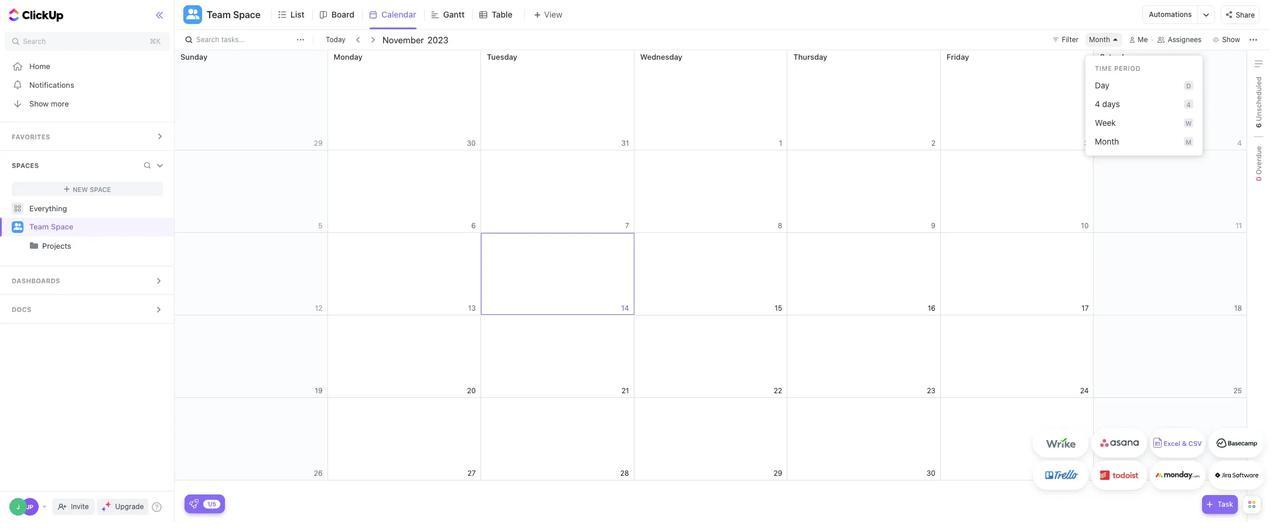 Task type: locate. For each thing, give the bounding box(es) containing it.
onboarding checklist button element
[[189, 500, 199, 509]]

team up search tasks...
[[207, 9, 231, 20]]

4 for 4 days
[[1095, 99, 1100, 109]]

17
[[1082, 304, 1089, 313]]

0 vertical spatial team space
[[207, 9, 261, 20]]

team
[[207, 9, 231, 20], [29, 222, 49, 232]]

1/5
[[207, 501, 216, 508]]

0 horizontal spatial team space
[[29, 222, 73, 232]]

25
[[1234, 386, 1242, 395]]

0 vertical spatial space
[[233, 9, 261, 20]]

me button
[[1125, 33, 1153, 47]]

calendar link
[[381, 0, 421, 29]]

invite
[[71, 503, 89, 512]]

team space down everything
[[29, 222, 73, 232]]

task
[[1218, 500, 1234, 509]]

sunday
[[180, 52, 208, 62]]

week
[[1095, 118, 1116, 128]]

0 vertical spatial team
[[207, 9, 231, 20]]

home
[[29, 61, 50, 71]]

4
[[1095, 99, 1100, 109], [1187, 100, 1191, 108]]

wednesday
[[640, 52, 683, 62]]

1 horizontal spatial team
[[207, 9, 231, 20]]

search for search tasks...
[[196, 35, 219, 44]]

2 vertical spatial space
[[51, 222, 73, 232]]

⌘k
[[150, 37, 161, 46]]

automations button
[[1143, 6, 1198, 23]]

1 horizontal spatial space
[[90, 185, 111, 193]]

0 horizontal spatial team
[[29, 222, 49, 232]]

search inside sidebar "navigation"
[[23, 37, 46, 46]]

team down everything
[[29, 222, 49, 232]]

show more
[[29, 99, 69, 108]]

team inside team space button
[[207, 9, 231, 20]]

me
[[1138, 35, 1148, 44]]

0 horizontal spatial 4
[[1095, 99, 1100, 109]]

18
[[1235, 304, 1242, 313]]

everything link
[[0, 199, 175, 218]]

period
[[1115, 64, 1141, 72]]

row containing 14
[[175, 233, 1248, 316]]

space up search tasks... text box
[[233, 9, 261, 20]]

21
[[622, 386, 629, 395]]

team space up tasks...
[[207, 9, 261, 20]]

grid
[[174, 50, 1248, 523]]

4 down d
[[1187, 100, 1191, 108]]

space right new
[[90, 185, 111, 193]]

month down week
[[1095, 137, 1119, 146]]

2 horizontal spatial space
[[233, 9, 261, 20]]

1 vertical spatial month
[[1095, 137, 1119, 146]]

projects link
[[1, 237, 164, 255], [42, 237, 164, 255]]

space inside "link"
[[51, 222, 73, 232]]

team space inside button
[[207, 9, 261, 20]]

5 row from the top
[[175, 398, 1248, 481]]

23
[[927, 386, 936, 395]]

29
[[774, 469, 782, 478]]

1 vertical spatial team space
[[29, 222, 73, 232]]

1 vertical spatial team
[[29, 222, 49, 232]]

space inside button
[[233, 9, 261, 20]]

row containing 19
[[175, 316, 1248, 398]]

team inside team space "link"
[[29, 222, 49, 232]]

team space inside "link"
[[29, 222, 73, 232]]

4 left days
[[1095, 99, 1100, 109]]

1 horizontal spatial 4
[[1187, 100, 1191, 108]]

gantt
[[443, 9, 465, 19]]

1 vertical spatial space
[[90, 185, 111, 193]]

space up the projects
[[51, 222, 73, 232]]

csv
[[1189, 440, 1202, 448]]

14
[[621, 304, 629, 313]]

assignees button
[[1153, 33, 1207, 47]]

automations
[[1149, 10, 1192, 19]]

excel & csv link
[[1150, 429, 1206, 458]]

month up the 'saturday'
[[1089, 35, 1111, 44]]

4 for 4
[[1187, 100, 1191, 108]]

4 row from the top
[[175, 316, 1248, 398]]

search up home
[[23, 37, 46, 46]]

search up sunday
[[196, 35, 219, 44]]

search for search
[[23, 37, 46, 46]]

team space for team space button
[[207, 9, 261, 20]]

0 horizontal spatial search
[[23, 37, 46, 46]]

row
[[175, 50, 1248, 151], [175, 151, 1248, 233], [175, 233, 1248, 316], [175, 316, 1248, 398], [175, 398, 1248, 481]]

0 horizontal spatial space
[[51, 222, 73, 232]]

sidebar navigation
[[0, 0, 175, 523]]

0
[[1254, 177, 1263, 182]]

more
[[51, 99, 69, 108]]

m
[[1186, 138, 1192, 146]]

tuesday
[[487, 52, 518, 62]]

3 row from the top
[[175, 233, 1248, 316]]

team space
[[207, 9, 261, 20], [29, 222, 73, 232]]

notifications link
[[0, 76, 175, 94]]

1 horizontal spatial team space
[[207, 9, 261, 20]]

search
[[196, 35, 219, 44], [23, 37, 46, 46]]

19
[[315, 386, 323, 395]]

home link
[[0, 57, 175, 76]]

0 vertical spatial month
[[1089, 35, 1111, 44]]

w
[[1186, 119, 1192, 127]]

space
[[233, 9, 261, 20], [90, 185, 111, 193], [51, 222, 73, 232]]

month
[[1089, 35, 1111, 44], [1095, 137, 1119, 146]]

1 horizontal spatial search
[[196, 35, 219, 44]]

search tasks...
[[196, 35, 245, 44]]



Task type: vqa. For each thing, say whether or not it's contained in the screenshot.
15
yes



Task type: describe. For each thing, give the bounding box(es) containing it.
row containing 26
[[175, 398, 1248, 481]]

team space for team space "link"
[[29, 222, 73, 232]]

team space button
[[202, 2, 261, 28]]

monday
[[334, 52, 363, 62]]

unscheduled
[[1254, 77, 1263, 123]]

2 projects link from the left
[[42, 237, 164, 255]]

saturday
[[1100, 52, 1133, 62]]

24
[[1080, 386, 1089, 395]]

22
[[774, 386, 782, 395]]

15
[[775, 304, 782, 313]]

show
[[29, 99, 49, 108]]

today
[[326, 35, 346, 44]]

everything
[[29, 204, 67, 213]]

time period
[[1095, 64, 1141, 72]]

month inside dropdown button
[[1089, 35, 1111, 44]]

2 row from the top
[[175, 151, 1248, 233]]

excel
[[1164, 440, 1181, 448]]

gantt link
[[443, 0, 470, 29]]

1 row from the top
[[175, 50, 1248, 151]]

28
[[620, 469, 629, 478]]

30
[[927, 469, 936, 478]]

share
[[1236, 10, 1255, 19]]

list link
[[291, 0, 309, 29]]

month button
[[1086, 33, 1123, 47]]

thursday
[[794, 52, 828, 62]]

notifications
[[29, 80, 74, 89]]

space for team space button
[[233, 9, 261, 20]]

1 projects link from the left
[[1, 237, 164, 255]]

docs
[[12, 306, 32, 314]]

favorites
[[12, 133, 50, 141]]

upgrade link
[[97, 499, 149, 516]]

16
[[928, 304, 936, 313]]

new space
[[73, 185, 111, 193]]

projects
[[42, 241, 71, 251]]

&
[[1182, 440, 1187, 448]]

grid containing sunday
[[174, 50, 1248, 523]]

list
[[291, 9, 305, 19]]

Search tasks... text field
[[196, 32, 294, 48]]

excel & csv
[[1164, 440, 1202, 448]]

assignees
[[1168, 35, 1202, 44]]

new
[[73, 185, 88, 193]]

favorites button
[[0, 122, 175, 151]]

table
[[492, 9, 513, 19]]

26
[[314, 469, 323, 478]]

time
[[1095, 64, 1113, 72]]

d
[[1187, 82, 1191, 89]]

20
[[467, 386, 476, 395]]

board link
[[332, 0, 359, 29]]

user group image
[[13, 223, 22, 230]]

onboarding checklist button image
[[189, 500, 199, 509]]

share button
[[1221, 5, 1260, 24]]

day
[[1095, 80, 1110, 90]]

4 days
[[1095, 99, 1120, 109]]

team for team space "link"
[[29, 222, 49, 232]]

calendar
[[381, 9, 416, 19]]

upgrade
[[115, 503, 144, 512]]

space for team space "link"
[[51, 222, 73, 232]]

table link
[[492, 0, 517, 29]]

team for team space button
[[207, 9, 231, 20]]

6
[[1254, 123, 1263, 128]]

board
[[332, 9, 355, 19]]

friday
[[947, 52, 969, 62]]

today button
[[323, 34, 348, 46]]

tasks...
[[221, 35, 245, 44]]

overdue
[[1254, 146, 1263, 177]]

27
[[468, 469, 476, 478]]

team space link
[[29, 218, 164, 237]]

dashboards
[[12, 277, 60, 285]]

days
[[1103, 99, 1120, 109]]



